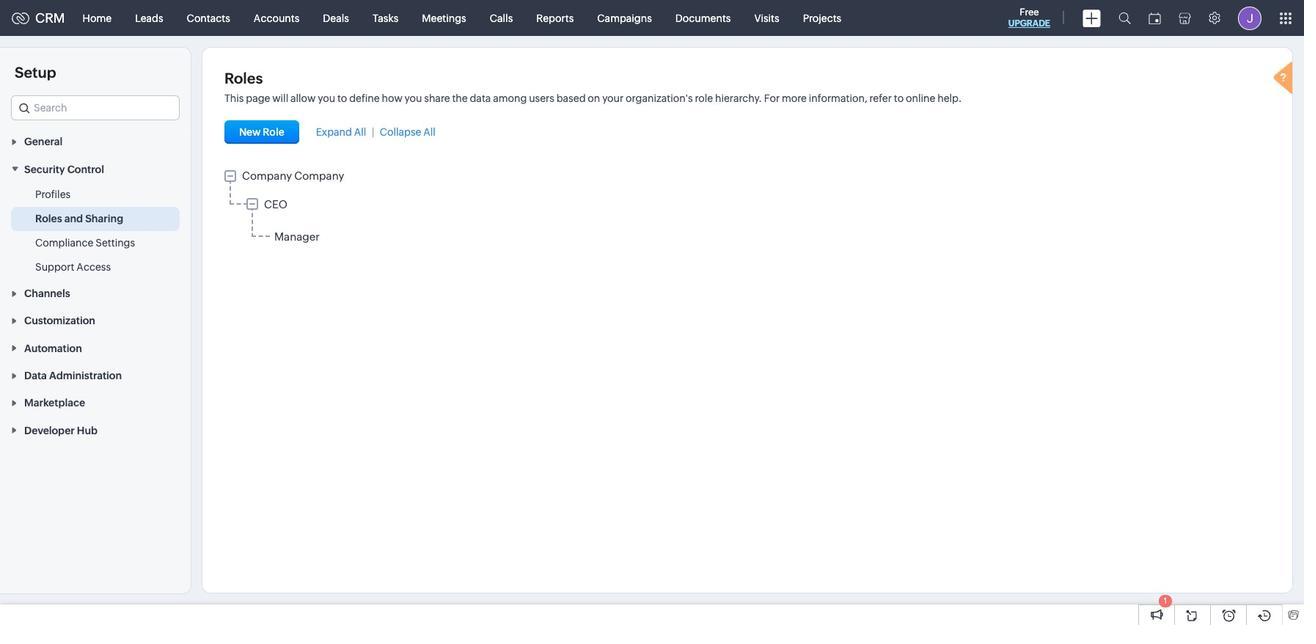Task type: vqa. For each thing, say whether or not it's contained in the screenshot.
contacts
yes



Task type: describe. For each thing, give the bounding box(es) containing it.
refer
[[870, 92, 892, 104]]

calls link
[[478, 0, 525, 36]]

expand all | collapse all
[[316, 126, 436, 138]]

developer hub button
[[0, 416, 191, 444]]

based
[[557, 92, 586, 104]]

organization's
[[626, 92, 693, 104]]

for
[[765, 92, 780, 104]]

documents link
[[664, 0, 743, 36]]

1 company from the left
[[242, 170, 292, 182]]

calendar image
[[1149, 12, 1162, 24]]

administration
[[49, 370, 122, 382]]

and
[[64, 213, 83, 224]]

users
[[529, 92, 555, 104]]

accounts
[[254, 12, 300, 24]]

channels
[[24, 288, 70, 299]]

leads
[[135, 12, 163, 24]]

create menu image
[[1083, 9, 1102, 27]]

access
[[77, 261, 111, 273]]

create menu element
[[1074, 0, 1110, 36]]

control
[[67, 163, 104, 175]]

information,
[[809, 92, 868, 104]]

profiles link
[[35, 187, 71, 202]]

contacts link
[[175, 0, 242, 36]]

meetings
[[422, 12, 467, 24]]

automation button
[[0, 334, 191, 362]]

contacts
[[187, 12, 230, 24]]

1 all from the left
[[354, 126, 366, 138]]

roles for roles
[[225, 70, 263, 87]]

campaigns
[[598, 12, 652, 24]]

crm
[[35, 10, 65, 26]]

help image
[[1271, 59, 1301, 99]]

define
[[349, 92, 380, 104]]

will
[[272, 92, 289, 104]]

setup
[[15, 64, 56, 81]]

customization
[[24, 315, 95, 327]]

security control
[[24, 163, 104, 175]]

this
[[225, 92, 244, 104]]

leads link
[[123, 0, 175, 36]]

how
[[382, 92, 403, 104]]

allow
[[291, 92, 316, 104]]

visits
[[755, 12, 780, 24]]

developer hub
[[24, 425, 98, 437]]

projects link
[[792, 0, 854, 36]]

reports
[[537, 12, 574, 24]]

compliance settings
[[35, 237, 135, 249]]

general
[[24, 136, 63, 148]]

more
[[782, 92, 807, 104]]

tasks link
[[361, 0, 411, 36]]

this page will allow you to define how you share the data among users based on your organization's role hierarchy. for more information, refer to online help.
[[225, 92, 963, 104]]

1 you from the left
[[318, 92, 335, 104]]

data
[[470, 92, 491, 104]]

page
[[246, 92, 270, 104]]

ceo link
[[264, 198, 288, 211]]

upgrade
[[1009, 18, 1051, 29]]

security control button
[[0, 155, 191, 183]]

your
[[603, 92, 624, 104]]

sharing
[[85, 213, 123, 224]]

group for this page will allow you to define how you share the data among users based on your organization's role hierarchy. for more information, refer to online help.
[[225, 170, 1271, 248]]

the
[[452, 92, 468, 104]]

collapse
[[380, 126, 422, 138]]

visits link
[[743, 0, 792, 36]]

ceo
[[264, 198, 288, 211]]

home link
[[71, 0, 123, 36]]

roles and sharing
[[35, 213, 123, 224]]

data administration button
[[0, 362, 191, 389]]

profile element
[[1230, 0, 1271, 36]]

reports link
[[525, 0, 586, 36]]

manager
[[274, 231, 320, 243]]



Task type: locate. For each thing, give the bounding box(es) containing it.
role
[[263, 126, 285, 138]]

support
[[35, 261, 74, 273]]

2 company from the left
[[294, 170, 345, 182]]

to right the "refer"
[[894, 92, 904, 104]]

automation
[[24, 343, 82, 354]]

meetings link
[[411, 0, 478, 36]]

deals
[[323, 12, 349, 24]]

free upgrade
[[1009, 7, 1051, 29]]

1 to from the left
[[338, 92, 347, 104]]

new role link
[[225, 120, 301, 144]]

documents
[[676, 12, 731, 24]]

all right collapse
[[424, 126, 436, 138]]

expand
[[316, 126, 352, 138]]

roles and sharing link
[[35, 211, 123, 226]]

new role button
[[225, 120, 299, 144]]

manager link
[[274, 231, 320, 243]]

roles up this
[[225, 70, 263, 87]]

role
[[695, 92, 713, 104]]

you right allow
[[318, 92, 335, 104]]

hub
[[77, 425, 98, 437]]

1 horizontal spatial to
[[894, 92, 904, 104]]

data
[[24, 370, 47, 382]]

online
[[906, 92, 936, 104]]

marketplace button
[[0, 389, 191, 416]]

on
[[588, 92, 601, 104]]

group containing ceo
[[247, 197, 1271, 247]]

hierarchy.
[[716, 92, 763, 104]]

support access
[[35, 261, 111, 273]]

security
[[24, 163, 65, 175]]

projects
[[803, 12, 842, 24]]

compliance
[[35, 237, 93, 249]]

new
[[239, 126, 261, 138]]

new role
[[239, 126, 285, 138]]

search element
[[1110, 0, 1141, 36]]

group for company company
[[247, 197, 1271, 247]]

home
[[83, 12, 112, 24]]

share
[[424, 92, 450, 104]]

group
[[225, 170, 1271, 248], [247, 197, 1271, 247]]

logo image
[[12, 12, 29, 24]]

0 horizontal spatial you
[[318, 92, 335, 104]]

2 all from the left
[[424, 126, 436, 138]]

crm link
[[12, 10, 65, 26]]

2 to from the left
[[894, 92, 904, 104]]

you right how
[[405, 92, 422, 104]]

1 horizontal spatial company
[[294, 170, 345, 182]]

security control region
[[0, 183, 191, 279]]

accounts link
[[242, 0, 311, 36]]

search image
[[1119, 12, 1132, 24]]

campaigns link
[[586, 0, 664, 36]]

roles inside security control region
[[35, 213, 62, 224]]

Search text field
[[12, 96, 179, 120]]

help.
[[938, 92, 963, 104]]

0 horizontal spatial all
[[354, 126, 366, 138]]

roles for roles and sharing
[[35, 213, 62, 224]]

group inside group
[[247, 197, 1271, 247]]

0 horizontal spatial company
[[242, 170, 292, 182]]

customization button
[[0, 307, 191, 334]]

None field
[[11, 95, 180, 120]]

developer
[[24, 425, 75, 437]]

settings
[[96, 237, 135, 249]]

2 you from the left
[[405, 92, 422, 104]]

1 horizontal spatial you
[[405, 92, 422, 104]]

tasks
[[373, 12, 399, 24]]

calls
[[490, 12, 513, 24]]

to
[[338, 92, 347, 104], [894, 92, 904, 104]]

company company
[[242, 170, 345, 182]]

support access link
[[35, 260, 111, 274]]

compliance settings link
[[35, 235, 135, 250]]

company down the expand
[[294, 170, 345, 182]]

data administration
[[24, 370, 122, 382]]

1 vertical spatial roles
[[35, 213, 62, 224]]

1 horizontal spatial roles
[[225, 70, 263, 87]]

general button
[[0, 128, 191, 155]]

group containing company company
[[225, 170, 1271, 248]]

among
[[493, 92, 527, 104]]

|
[[372, 126, 374, 138]]

0 vertical spatial roles
[[225, 70, 263, 87]]

1
[[1165, 597, 1168, 605]]

channels button
[[0, 279, 191, 307]]

all
[[354, 126, 366, 138], [424, 126, 436, 138]]

0 horizontal spatial to
[[338, 92, 347, 104]]

company
[[242, 170, 292, 182], [294, 170, 345, 182]]

0 horizontal spatial roles
[[35, 213, 62, 224]]

company up ceo
[[242, 170, 292, 182]]

to left 'define'
[[338, 92, 347, 104]]

roles down profiles
[[35, 213, 62, 224]]

free
[[1020, 7, 1040, 18]]

1 horizontal spatial all
[[424, 126, 436, 138]]

profile image
[[1239, 6, 1262, 30]]

you
[[318, 92, 335, 104], [405, 92, 422, 104]]

all left |
[[354, 126, 366, 138]]

deals link
[[311, 0, 361, 36]]

profiles
[[35, 188, 71, 200]]

marketplace
[[24, 397, 85, 409]]



